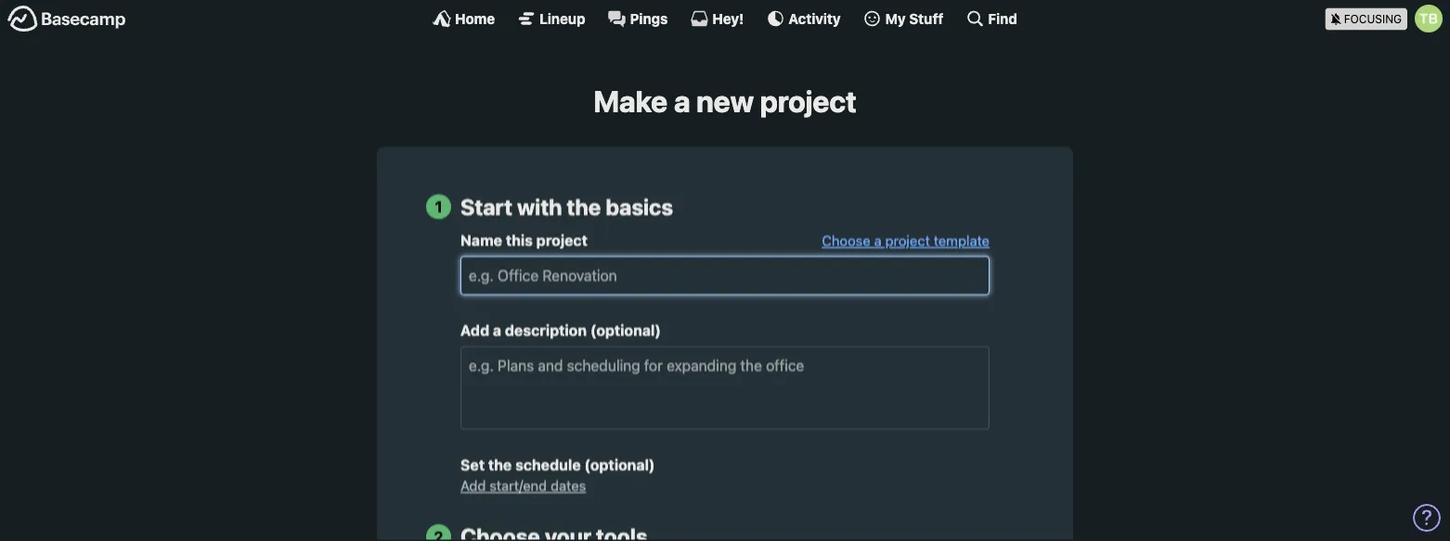 Task type: vqa. For each thing, say whether or not it's contained in the screenshot.
the bottommost (optional)
yes



Task type: locate. For each thing, give the bounding box(es) containing it.
(optional) inside set the schedule (optional) add start/end dates
[[584, 457, 655, 474]]

home
[[455, 10, 495, 26]]

add left description
[[461, 322, 489, 340]]

pings button
[[608, 9, 668, 28]]

a for description
[[493, 322, 501, 340]]

(optional) up dates
[[584, 457, 655, 474]]

project left 'template'
[[885, 233, 930, 249]]

2 vertical spatial a
[[493, 322, 501, 340]]

description
[[505, 322, 587, 340]]

with
[[517, 193, 562, 219]]

the right set at the left bottom of the page
[[488, 457, 512, 474]]

dates
[[551, 478, 586, 494]]

main element
[[0, 0, 1450, 36]]

(optional) right description
[[590, 322, 661, 340]]

2 horizontal spatial a
[[874, 233, 882, 249]]

project down the activity link
[[760, 84, 857, 119]]

pings
[[630, 10, 668, 26]]

project down start with the basics
[[536, 232, 588, 249]]

2 horizontal spatial project
[[885, 233, 930, 249]]

0 vertical spatial add
[[461, 322, 489, 340]]

choose
[[822, 233, 871, 249]]

start
[[461, 193, 512, 219]]

the right with
[[567, 193, 601, 219]]

(optional)
[[590, 322, 661, 340], [584, 457, 655, 474]]

start/end
[[490, 478, 547, 494]]

project
[[760, 84, 857, 119], [536, 232, 588, 249], [885, 233, 930, 249]]

a left description
[[493, 322, 501, 340]]

add
[[461, 322, 489, 340], [461, 478, 486, 494]]

focusing
[[1344, 13, 1402, 26]]

basics
[[606, 193, 673, 219]]

1 horizontal spatial a
[[674, 84, 690, 119]]

this
[[506, 232, 533, 249]]

1 vertical spatial (optional)
[[584, 457, 655, 474]]

project for choose a project template
[[885, 233, 930, 249]]

stuff
[[909, 10, 944, 26]]

switch accounts image
[[7, 5, 126, 33]]

2 add from the top
[[461, 478, 486, 494]]

set the schedule (optional) add start/end dates
[[461, 457, 655, 494]]

1 vertical spatial add
[[461, 478, 486, 494]]

add inside set the schedule (optional) add start/end dates
[[461, 478, 486, 494]]

a right choose on the top right of the page
[[874, 233, 882, 249]]

0 horizontal spatial a
[[493, 322, 501, 340]]

1 vertical spatial a
[[874, 233, 882, 249]]

0 vertical spatial the
[[567, 193, 601, 219]]

1 add from the top
[[461, 322, 489, 340]]

lineup
[[540, 10, 585, 26]]

home link
[[433, 9, 495, 28]]

(optional) for set the schedule (optional) add start/end dates
[[584, 457, 655, 474]]

1 vertical spatial the
[[488, 457, 512, 474]]

template
[[934, 233, 990, 249]]

a for new
[[674, 84, 690, 119]]

0 vertical spatial (optional)
[[590, 322, 661, 340]]

Name this project text field
[[461, 256, 990, 295]]

a left new
[[674, 84, 690, 119]]

add down set at the left bottom of the page
[[461, 478, 486, 494]]

a
[[674, 84, 690, 119], [874, 233, 882, 249], [493, 322, 501, 340]]

choose a project template
[[822, 233, 990, 249]]

tim burton image
[[1415, 5, 1443, 32]]

add a description (optional)
[[461, 322, 661, 340]]

start with the basics
[[461, 193, 673, 219]]

0 horizontal spatial project
[[536, 232, 588, 249]]

the
[[567, 193, 601, 219], [488, 457, 512, 474]]

0 horizontal spatial the
[[488, 457, 512, 474]]

1 horizontal spatial the
[[567, 193, 601, 219]]

0 vertical spatial a
[[674, 84, 690, 119]]

name this project
[[461, 232, 588, 249]]



Task type: describe. For each thing, give the bounding box(es) containing it.
my stuff button
[[863, 9, 944, 28]]

schedule
[[515, 457, 581, 474]]

1 horizontal spatial project
[[760, 84, 857, 119]]

activity
[[789, 10, 841, 26]]

hey! button
[[690, 9, 744, 28]]

my stuff
[[885, 10, 944, 26]]

lineup link
[[517, 9, 585, 28]]

name
[[461, 232, 502, 249]]

choose a project template link
[[822, 233, 990, 249]]

1
[[435, 198, 443, 216]]

make
[[594, 84, 668, 119]]

find
[[988, 10, 1018, 26]]

hey!
[[713, 10, 744, 26]]

the inside set the schedule (optional) add start/end dates
[[488, 457, 512, 474]]

Add a description (optional) text field
[[461, 347, 990, 430]]

project for name this project
[[536, 232, 588, 249]]

make a new project
[[594, 84, 857, 119]]

activity link
[[766, 9, 841, 28]]

find button
[[966, 9, 1018, 28]]

my
[[885, 10, 906, 26]]

add start/end dates link
[[461, 478, 586, 494]]

(optional) for add a description (optional)
[[590, 322, 661, 340]]

new
[[696, 84, 754, 119]]

focusing button
[[1326, 0, 1450, 36]]

set
[[461, 457, 485, 474]]

a for project
[[874, 233, 882, 249]]



